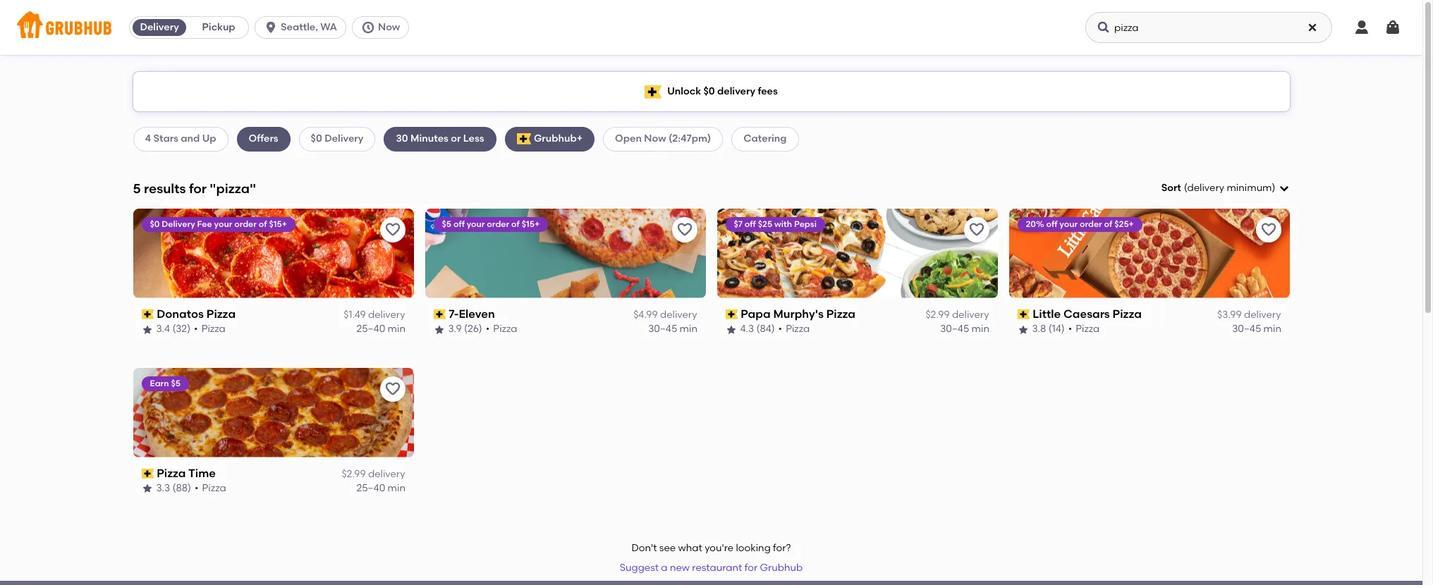 Task type: vqa. For each thing, say whether or not it's contained in the screenshot.
'Phillip'
no



Task type: describe. For each thing, give the bounding box(es) containing it.
subscription pass image for papa murphy's pizza
[[725, 310, 738, 320]]

3.3
[[156, 483, 170, 495]]

$7
[[734, 219, 743, 229]]

grubhub+
[[534, 133, 583, 145]]

$1.49 delivery
[[344, 309, 405, 321]]

unlock $0 delivery fees
[[667, 85, 778, 97]]

save this restaurant button for papa murphy's pizza
[[964, 217, 989, 242]]

30–45 min for little caesars pizza
[[1232, 323, 1281, 335]]

open
[[615, 133, 642, 145]]

• for time
[[195, 483, 198, 495]]

pizza right (26)
[[493, 323, 517, 335]]

(88)
[[173, 483, 191, 495]]

min for little caesars pizza
[[1263, 323, 1281, 335]]

of for 7-eleven
[[511, 219, 520, 229]]

pizza time
[[157, 467, 216, 480]]

$5 off your order of $15+
[[442, 219, 540, 229]]

star icon image for 7-eleven
[[433, 324, 445, 335]]

earn
[[150, 378, 169, 388]]

off for papa
[[745, 219, 756, 229]]

"pizza"
[[210, 180, 256, 196]]

seattle, wa button
[[255, 16, 352, 39]]

a
[[661, 562, 668, 574]]

donatos
[[157, 307, 204, 321]]

• pizza for caesars
[[1068, 323, 1100, 335]]

3.8 (14)
[[1032, 323, 1065, 335]]

subscription pass image for 7-eleven
[[433, 310, 446, 320]]

$25+
[[1114, 219, 1134, 229]]

25–40 min for donatos pizza
[[356, 323, 405, 335]]

$4.99
[[633, 309, 658, 321]]

order for 7-eleven
[[487, 219, 509, 229]]

pepsi
[[794, 219, 817, 229]]

$3.99
[[1217, 309, 1242, 321]]

pizza right donatos
[[206, 307, 236, 321]]

2 horizontal spatial $0
[[703, 85, 715, 97]]

delivery for donatos pizza
[[368, 309, 405, 321]]

unlock
[[667, 85, 701, 97]]

7-eleven logo image
[[425, 209, 706, 298]]

pizza down time
[[202, 483, 226, 495]]

save this restaurant image for 7-eleven
[[676, 221, 693, 238]]

with
[[774, 219, 792, 229]]

off for 7-
[[453, 219, 465, 229]]

(32)
[[172, 323, 190, 335]]

restaurant
[[692, 562, 742, 574]]

fee
[[197, 219, 212, 229]]

30–45 min for 7-eleven
[[648, 323, 697, 335]]

pizza down donatos pizza on the left
[[201, 323, 226, 335]]

fees
[[758, 85, 778, 97]]

order for little caesars pizza
[[1080, 219, 1102, 229]]

delivery button
[[130, 16, 189, 39]]

what
[[678, 542, 702, 554]]

25–40 for donatos pizza
[[356, 323, 385, 335]]

offers
[[249, 133, 278, 145]]

star icon image for pizza time
[[141, 483, 153, 495]]

3.4 (32)
[[156, 323, 190, 335]]

30–45 for little caesars pizza
[[1232, 323, 1261, 335]]

(14)
[[1049, 323, 1065, 335]]

little
[[1033, 307, 1061, 321]]

star icon image for donatos pizza
[[141, 324, 153, 335]]

pizza down the little caesars pizza
[[1076, 323, 1100, 335]]

• pizza for time
[[195, 483, 226, 495]]

caesars
[[1063, 307, 1110, 321]]

$2.99 delivery for papa murphy's pizza
[[926, 309, 989, 321]]

$2.99 for papa murphy's pizza
[[926, 309, 950, 321]]

save this restaurant image for little caesars pizza
[[1260, 221, 1277, 238]]

5
[[133, 180, 141, 196]]

star icon image for little caesars pizza
[[1017, 324, 1029, 335]]

20% off your order of $25+
[[1026, 219, 1134, 229]]

• for pizza
[[194, 323, 198, 335]]

murphy's
[[773, 307, 824, 321]]

3.3 (88)
[[156, 483, 191, 495]]

pickup
[[202, 21, 235, 33]]

3.9 (26)
[[448, 323, 482, 335]]

30–45 for 7-eleven
[[648, 323, 677, 335]]

1 of from the left
[[259, 219, 267, 229]]

save this restaurant image for papa murphy's pizza
[[968, 221, 985, 238]]

star icon image for papa murphy's pizza
[[725, 324, 737, 335]]

you're
[[705, 542, 734, 554]]

or
[[451, 133, 461, 145]]

20%
[[1026, 219, 1044, 229]]

4.3 (84)
[[740, 323, 775, 335]]

your for 7-eleven
[[467, 219, 485, 229]]

• for eleven
[[486, 323, 490, 335]]

30–45 for papa murphy's pizza
[[940, 323, 969, 335]]

• pizza for pizza
[[194, 323, 226, 335]]

suggest a new restaurant for grubhub
[[620, 562, 803, 574]]

seattle,
[[281, 21, 318, 33]]

save this restaurant button for pizza time
[[380, 376, 405, 402]]

see
[[659, 542, 676, 554]]

grubhub
[[760, 562, 803, 574]]

grubhub plus flag logo image for grubhub+
[[517, 134, 531, 145]]

donatos pizza
[[157, 307, 236, 321]]

wa
[[320, 21, 337, 33]]

(84)
[[756, 323, 775, 335]]

pizza time logo image
[[133, 368, 414, 457]]

0 horizontal spatial $5
[[171, 378, 180, 388]]

don't
[[631, 542, 657, 554]]

• for murphy's
[[778, 323, 782, 335]]

1 your from the left
[[214, 219, 232, 229]]

papa
[[741, 307, 771, 321]]

open now (2:47pm)
[[615, 133, 711, 145]]

svg image for seattle, wa
[[264, 20, 278, 35]]

7-
[[449, 307, 459, 321]]

$1.49
[[344, 309, 366, 321]]

(2:47pm)
[[669, 133, 711, 145]]

30 minutes or less
[[396, 133, 484, 145]]

25–40 for pizza time
[[356, 483, 385, 495]]

less
[[463, 133, 484, 145]]

(
[[1184, 182, 1187, 194]]

min for 7-eleven
[[679, 323, 697, 335]]

little caesars pizza logo image
[[1009, 209, 1290, 298]]

suggest
[[620, 562, 659, 574]]



Task type: locate. For each thing, give the bounding box(es) containing it.
save this restaurant image
[[676, 221, 693, 238], [1260, 221, 1277, 238], [384, 381, 401, 398]]

0 vertical spatial delivery
[[140, 21, 179, 33]]

0 horizontal spatial save this restaurant image
[[384, 221, 401, 238]]

2 save this restaurant image from the left
[[968, 221, 985, 238]]

$0 right the offers
[[311, 133, 322, 145]]

papa murphy's pizza
[[741, 307, 855, 321]]

subscription pass image
[[433, 310, 446, 320], [1017, 310, 1030, 320]]

25–40 min
[[356, 323, 405, 335], [356, 483, 405, 495]]

earn $5
[[150, 378, 180, 388]]

delivery for pizza time
[[368, 468, 405, 480]]

svg image left the seattle,
[[264, 20, 278, 35]]

save this restaurant image for donatos pizza
[[384, 221, 401, 238]]

1 vertical spatial 25–40 min
[[356, 483, 405, 495]]

$0 delivery fee your order of $15+
[[150, 219, 287, 229]]

1 save this restaurant image from the left
[[384, 221, 401, 238]]

pizza right murphy's
[[826, 307, 855, 321]]

min for papa murphy's pizza
[[971, 323, 989, 335]]

minutes
[[411, 133, 449, 145]]

2 of from the left
[[511, 219, 520, 229]]

order
[[234, 219, 257, 229], [487, 219, 509, 229], [1080, 219, 1102, 229]]

0 horizontal spatial your
[[214, 219, 232, 229]]

1 horizontal spatial $2.99
[[926, 309, 950, 321]]

for down "looking"
[[745, 562, 758, 574]]

7-eleven
[[449, 307, 495, 321]]

for right results
[[189, 180, 207, 196]]

1 vertical spatial delivery
[[325, 133, 364, 145]]

save this restaurant button for donatos pizza
[[380, 217, 405, 242]]

3.8
[[1032, 323, 1046, 335]]

2 25–40 from the top
[[356, 483, 385, 495]]

min for pizza time
[[387, 483, 405, 495]]

25–40 min for pizza time
[[356, 483, 405, 495]]

save this restaurant image
[[384, 221, 401, 238], [968, 221, 985, 238]]

• pizza right (26)
[[486, 323, 517, 335]]

svg image for now
[[361, 20, 375, 35]]

of for little caesars pizza
[[1104, 219, 1112, 229]]

suggest a new restaurant for grubhub button
[[613, 556, 809, 581]]

delivery for papa murphy's pizza
[[952, 309, 989, 321]]

delivery for little caesars pizza
[[1244, 309, 1281, 321]]

star icon image left 3.3
[[141, 483, 153, 495]]

2 horizontal spatial order
[[1080, 219, 1102, 229]]

1 off from the left
[[453, 219, 465, 229]]

svg image
[[264, 20, 278, 35], [361, 20, 375, 35], [1278, 183, 1290, 194]]

• right (84)
[[778, 323, 782, 335]]

2 order from the left
[[487, 219, 509, 229]]

$3.99 delivery
[[1217, 309, 1281, 321]]

1 horizontal spatial svg image
[[361, 20, 375, 35]]

3.4
[[156, 323, 170, 335]]

3 30–45 min from the left
[[1232, 323, 1281, 335]]

subscription pass image for little caesars pizza
[[1017, 310, 1030, 320]]

1 horizontal spatial your
[[467, 219, 485, 229]]

0 vertical spatial $0
[[703, 85, 715, 97]]

min
[[387, 323, 405, 335], [679, 323, 697, 335], [971, 323, 989, 335], [1263, 323, 1281, 335], [387, 483, 405, 495]]

delivery inside delivery button
[[140, 21, 179, 33]]

$4.99 delivery
[[633, 309, 697, 321]]

now button
[[352, 16, 415, 39]]

0 horizontal spatial off
[[453, 219, 465, 229]]

svg image right )
[[1278, 183, 1290, 194]]

grubhub plus flag logo image for unlock $0 delivery fees
[[645, 85, 662, 98]]

little caesars pizza
[[1033, 307, 1142, 321]]

3 order from the left
[[1080, 219, 1102, 229]]

2 horizontal spatial save this restaurant image
[[1260, 221, 1277, 238]]

$15+
[[269, 219, 287, 229], [522, 219, 540, 229]]

svg image inside now button
[[361, 20, 375, 35]]

1 vertical spatial $5
[[171, 378, 180, 388]]

2 horizontal spatial 30–45
[[1232, 323, 1261, 335]]

3 off from the left
[[1046, 219, 1058, 229]]

save this restaurant button for little caesars pizza
[[1256, 217, 1281, 242]]

1 horizontal spatial subscription pass image
[[1017, 310, 1030, 320]]

(26)
[[464, 323, 482, 335]]

• pizza for murphy's
[[778, 323, 810, 335]]

1 vertical spatial now
[[644, 133, 666, 145]]

0 vertical spatial $2.99
[[926, 309, 950, 321]]

2 30–45 min from the left
[[940, 323, 989, 335]]

star icon image left 4.3
[[725, 324, 737, 335]]

1 horizontal spatial for
[[745, 562, 758, 574]]

0 vertical spatial 25–40
[[356, 323, 385, 335]]

$0 down results
[[150, 219, 160, 229]]

0 horizontal spatial for
[[189, 180, 207, 196]]

and
[[181, 133, 200, 145]]

svg image right 'wa' on the left
[[361, 20, 375, 35]]

0 horizontal spatial grubhub plus flag logo image
[[517, 134, 531, 145]]

2 vertical spatial delivery
[[162, 219, 195, 229]]

1 subscription pass image from the left
[[433, 310, 446, 320]]

None field
[[1161, 181, 1290, 196]]

looking
[[736, 542, 771, 554]]

0 vertical spatial now
[[378, 21, 400, 33]]

1 $15+ from the left
[[269, 219, 287, 229]]

0 horizontal spatial $15+
[[269, 219, 287, 229]]

sort ( delivery minimum )
[[1161, 182, 1275, 194]]

none field containing sort
[[1161, 181, 1290, 196]]

5 results for "pizza"
[[133, 180, 256, 196]]

1 30–45 min from the left
[[648, 323, 697, 335]]

star icon image
[[141, 324, 153, 335], [433, 324, 445, 335], [725, 324, 737, 335], [1017, 324, 1029, 335], [141, 483, 153, 495]]

svg image inside seattle, wa button
[[264, 20, 278, 35]]

up
[[202, 133, 216, 145]]

30
[[396, 133, 408, 145]]

1 horizontal spatial $15+
[[522, 219, 540, 229]]

subscription pass image
[[141, 310, 154, 320], [725, 310, 738, 320], [141, 469, 154, 479]]

now inside button
[[378, 21, 400, 33]]

subscription pass image left donatos
[[141, 310, 154, 320]]

1 vertical spatial $2.99 delivery
[[342, 468, 405, 480]]

pizza down papa murphy's pizza
[[786, 323, 810, 335]]

• pizza down time
[[195, 483, 226, 495]]

1 horizontal spatial of
[[511, 219, 520, 229]]

1 order from the left
[[234, 219, 257, 229]]

min for donatos pizza
[[387, 323, 405, 335]]

3 your from the left
[[1060, 219, 1078, 229]]

0 horizontal spatial $2.99
[[342, 468, 366, 480]]

time
[[188, 467, 216, 480]]

results
[[144, 180, 186, 196]]

1 25–40 min from the top
[[356, 323, 405, 335]]

• right (32) on the left bottom of page
[[194, 323, 198, 335]]

1 30–45 from the left
[[648, 323, 677, 335]]

1 horizontal spatial $2.99 delivery
[[926, 309, 989, 321]]

3.9
[[448, 323, 462, 335]]

1 horizontal spatial 30–45 min
[[940, 323, 989, 335]]

subscription pass image left the papa
[[725, 310, 738, 320]]

1 horizontal spatial now
[[644, 133, 666, 145]]

subscription pass image for pizza time
[[141, 469, 154, 479]]

0 vertical spatial 25–40 min
[[356, 323, 405, 335]]

• right (14)
[[1068, 323, 1072, 335]]

2 vertical spatial $0
[[150, 219, 160, 229]]

grubhub plus flag logo image left grubhub+
[[517, 134, 531, 145]]

of
[[259, 219, 267, 229], [511, 219, 520, 229], [1104, 219, 1112, 229]]

0 horizontal spatial $0
[[150, 219, 160, 229]]

0 horizontal spatial 30–45
[[648, 323, 677, 335]]

0 vertical spatial $5
[[442, 219, 451, 229]]

• pizza
[[194, 323, 226, 335], [486, 323, 517, 335], [778, 323, 810, 335], [1068, 323, 1100, 335], [195, 483, 226, 495]]

2 subscription pass image from the left
[[1017, 310, 1030, 320]]

1 25–40 from the top
[[356, 323, 385, 335]]

2 horizontal spatial svg image
[[1278, 183, 1290, 194]]

•
[[194, 323, 198, 335], [486, 323, 490, 335], [778, 323, 782, 335], [1068, 323, 1072, 335], [195, 483, 198, 495]]

3 30–45 from the left
[[1232, 323, 1261, 335]]

2 25–40 min from the top
[[356, 483, 405, 495]]

now
[[378, 21, 400, 33], [644, 133, 666, 145]]

$25
[[758, 219, 772, 229]]

$0 for $0 delivery fee your order of $15+
[[150, 219, 160, 229]]

1 vertical spatial $2.99
[[342, 468, 366, 480]]

delivery left 30
[[325, 133, 364, 145]]

$0 delivery
[[311, 133, 364, 145]]

pizza right caesars
[[1113, 307, 1142, 321]]

1 horizontal spatial save this restaurant image
[[676, 221, 693, 238]]

25–40
[[356, 323, 385, 335], [356, 483, 385, 495]]

3 of from the left
[[1104, 219, 1112, 229]]

eleven
[[459, 307, 495, 321]]

delivery for 7-eleven
[[660, 309, 697, 321]]

4.3
[[740, 323, 754, 335]]

$0 for $0 delivery
[[311, 133, 322, 145]]

0 horizontal spatial order
[[234, 219, 257, 229]]

1 horizontal spatial grubhub plus flag logo image
[[645, 85, 662, 98]]

0 vertical spatial for
[[189, 180, 207, 196]]

• pizza for eleven
[[486, 323, 517, 335]]

papa murphy's pizza logo image
[[717, 209, 998, 298]]

don't see what you're looking for?
[[631, 542, 791, 554]]

svg image
[[1353, 19, 1370, 36], [1384, 19, 1401, 36], [1097, 20, 1111, 35], [1307, 22, 1318, 33]]

main navigation navigation
[[0, 0, 1423, 55]]

• for caesars
[[1068, 323, 1072, 335]]

2 horizontal spatial of
[[1104, 219, 1112, 229]]

2 horizontal spatial off
[[1046, 219, 1058, 229]]

0 horizontal spatial of
[[259, 219, 267, 229]]

grubhub plus flag logo image left the unlock
[[645, 85, 662, 98]]

save this restaurant button for 7-eleven
[[672, 217, 697, 242]]

• pizza down donatos pizza on the left
[[194, 323, 226, 335]]

off for little
[[1046, 219, 1058, 229]]

sort
[[1161, 182, 1181, 194]]

2 $15+ from the left
[[522, 219, 540, 229]]

now inside 5 results for "pizza" main content
[[644, 133, 666, 145]]

1 horizontal spatial $0
[[311, 133, 322, 145]]

1 vertical spatial grubhub plus flag logo image
[[517, 134, 531, 145]]

your for little caesars pizza
[[1060, 219, 1078, 229]]

1 horizontal spatial save this restaurant image
[[968, 221, 985, 238]]

new
[[670, 562, 690, 574]]

1 horizontal spatial 30–45
[[940, 323, 969, 335]]

Search for food, convenience, alcohol... search field
[[1085, 12, 1332, 43]]

0 vertical spatial grubhub plus flag logo image
[[645, 85, 662, 98]]

subscription pass image for donatos pizza
[[141, 310, 154, 320]]

2 off from the left
[[745, 219, 756, 229]]

delivery left pickup
[[140, 21, 179, 33]]

delivery for $0 delivery
[[325, 133, 364, 145]]

4
[[145, 133, 151, 145]]

)
[[1272, 182, 1275, 194]]

1 vertical spatial for
[[745, 562, 758, 574]]

0 vertical spatial $2.99 delivery
[[926, 309, 989, 321]]

$0 right the unlock
[[703, 85, 715, 97]]

30–45 min
[[648, 323, 697, 335], [940, 323, 989, 335], [1232, 323, 1281, 335]]

pickup button
[[189, 16, 248, 39]]

$2.99 for pizza time
[[342, 468, 366, 480]]

$2.99
[[926, 309, 950, 321], [342, 468, 366, 480]]

0 horizontal spatial now
[[378, 21, 400, 33]]

1 horizontal spatial order
[[487, 219, 509, 229]]

4 stars and up
[[145, 133, 216, 145]]

2 your from the left
[[467, 219, 485, 229]]

star icon image left 3.8
[[1017, 324, 1029, 335]]

pizza up 3.3 (88)
[[157, 467, 186, 480]]

stars
[[153, 133, 178, 145]]

for
[[189, 180, 207, 196], [745, 562, 758, 574]]

0 horizontal spatial 30–45 min
[[648, 323, 697, 335]]

0 horizontal spatial subscription pass image
[[433, 310, 446, 320]]

for inside button
[[745, 562, 758, 574]]

none field inside 5 results for "pizza" main content
[[1161, 181, 1290, 196]]

now right open
[[644, 133, 666, 145]]

2 horizontal spatial 30–45 min
[[1232, 323, 1281, 335]]

• right (88)
[[195, 483, 198, 495]]

• right (26)
[[486, 323, 490, 335]]

$2.99 delivery for pizza time
[[342, 468, 405, 480]]

• pizza down papa murphy's pizza
[[778, 323, 810, 335]]

1 horizontal spatial $5
[[442, 219, 451, 229]]

catering
[[744, 133, 787, 145]]

1 vertical spatial 25–40
[[356, 483, 385, 495]]

subscription pass image left pizza time at bottom
[[141, 469, 154, 479]]

your
[[214, 219, 232, 229], [467, 219, 485, 229], [1060, 219, 1078, 229]]

delivery for $0 delivery fee your order of $15+
[[162, 219, 195, 229]]

subscription pass image left little
[[1017, 310, 1030, 320]]

minimum
[[1227, 182, 1272, 194]]

0 horizontal spatial $2.99 delivery
[[342, 468, 405, 480]]

0 horizontal spatial svg image
[[264, 20, 278, 35]]

pizza
[[206, 307, 236, 321], [826, 307, 855, 321], [1113, 307, 1142, 321], [201, 323, 226, 335], [493, 323, 517, 335], [786, 323, 810, 335], [1076, 323, 1100, 335], [157, 467, 186, 480], [202, 483, 226, 495]]

for?
[[773, 542, 791, 554]]

$7 off $25 with pepsi
[[734, 219, 817, 229]]

30–45 min for papa murphy's pizza
[[940, 323, 989, 335]]

delivery left fee
[[162, 219, 195, 229]]

star icon image left 3.4
[[141, 324, 153, 335]]

1 horizontal spatial off
[[745, 219, 756, 229]]

save this restaurant image for pizza time
[[384, 381, 401, 398]]

seattle, wa
[[281, 21, 337, 33]]

donatos pizza logo image
[[133, 209, 414, 298]]

0 horizontal spatial save this restaurant image
[[384, 381, 401, 398]]

5 results for "pizza" main content
[[0, 55, 1423, 585]]

• pizza down caesars
[[1068, 323, 1100, 335]]

star icon image left "3.9"
[[433, 324, 445, 335]]

1 vertical spatial $0
[[311, 133, 322, 145]]

2 30–45 from the left
[[940, 323, 969, 335]]

2 horizontal spatial your
[[1060, 219, 1078, 229]]

subscription pass image left 7-
[[433, 310, 446, 320]]

off
[[453, 219, 465, 229], [745, 219, 756, 229], [1046, 219, 1058, 229]]

grubhub plus flag logo image
[[645, 85, 662, 98], [517, 134, 531, 145]]

now right 'wa' on the left
[[378, 21, 400, 33]]



